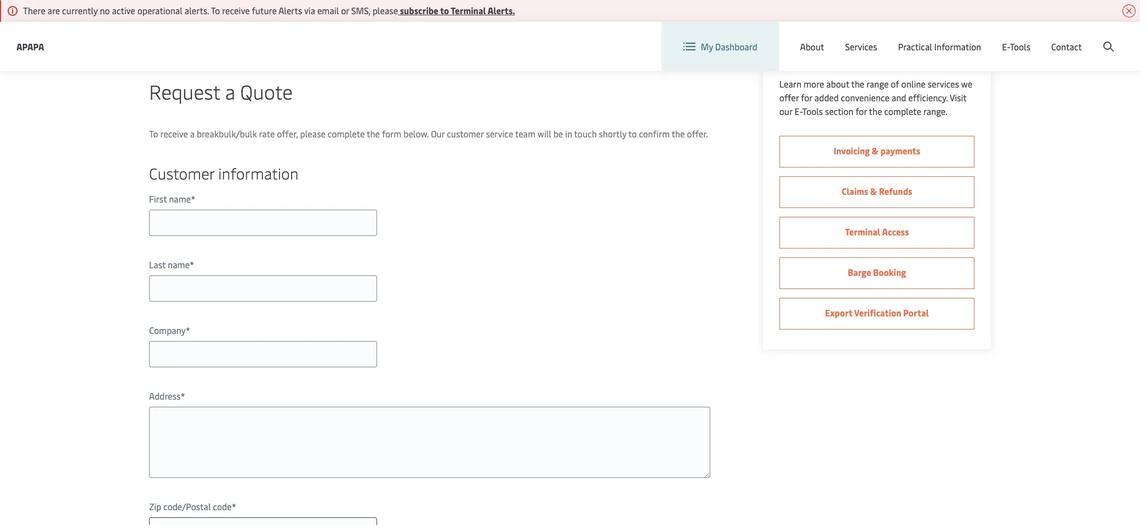 Task type: describe. For each thing, give the bounding box(es) containing it.
0 horizontal spatial complete
[[328, 128, 365, 140]]

confirm
[[639, 128, 670, 140]]

1 vertical spatial terminal
[[846, 226, 881, 238]]

practical
[[899, 41, 933, 53]]

switch location
[[832, 32, 894, 44]]

0 vertical spatial to
[[440, 4, 449, 16]]

0 horizontal spatial or
[[341, 4, 349, 16]]

email
[[318, 4, 339, 16]]

barge
[[848, 267, 872, 279]]

switch
[[832, 32, 858, 44]]

0 horizontal spatial please
[[300, 128, 326, 140]]

customer
[[149, 163, 215, 184]]

menu
[[957, 32, 979, 44]]

1 vertical spatial to
[[629, 128, 637, 140]]

e-tools button
[[1003, 22, 1031, 71]]

convenience
[[842, 92, 890, 104]]

offer,
[[277, 128, 298, 140]]

customer information
[[149, 163, 299, 184]]

Last name text field
[[149, 276, 377, 302]]

request a quote
[[149, 78, 293, 105]]

offer.
[[687, 128, 709, 140]]

terminal access link
[[780, 217, 975, 249]]

our
[[431, 128, 445, 140]]

apapa link
[[16, 40, 44, 53]]

export verification portal
[[826, 307, 930, 319]]

first name
[[149, 193, 191, 205]]

section
[[826, 105, 854, 117]]

portal
[[904, 307, 930, 319]]

practical information button
[[899, 22, 982, 71]]

our
[[780, 105, 793, 117]]

last name
[[149, 259, 190, 271]]

payments
[[881, 145, 921, 157]]

global menu
[[929, 32, 979, 44]]

/
[[1055, 32, 1058, 44]]

touch
[[575, 128, 597, 140]]

booking
[[874, 267, 907, 279]]

name for last name
[[168, 259, 190, 271]]

barge booking
[[848, 267, 907, 279]]

zip code/postal code
[[149, 501, 232, 513]]

there are currently no active operational alerts. to receive future alerts via email or sms, please subscribe to terminal alerts.
[[23, 4, 515, 16]]

alerts.
[[488, 4, 515, 16]]

export verification portal link
[[780, 298, 975, 330]]

sms,
[[351, 4, 371, 16]]

currently
[[62, 4, 98, 16]]

company
[[149, 325, 186, 337]]

code/postal
[[163, 501, 211, 513]]

be
[[554, 128, 563, 140]]

terminal access
[[846, 226, 910, 238]]

apapa
[[16, 40, 44, 52]]

my dashboard button
[[684, 22, 758, 71]]

flexibility
[[203, 15, 241, 27]]

operational
[[138, 4, 183, 16]]

volume
[[363, 15, 392, 27]]

invoicing
[[834, 145, 870, 157]]

digital
[[780, 45, 815, 61]]

will
[[538, 128, 552, 140]]

the left offer.
[[672, 128, 685, 140]]

refunds
[[880, 185, 913, 197]]

2 vertical spatial for
[[856, 105, 868, 117]]

learn
[[780, 78, 802, 90]]

team
[[516, 128, 536, 140]]

Address text field
[[149, 408, 711, 479]]

global menu button
[[905, 22, 990, 55]]

1 horizontal spatial or
[[353, 15, 361, 27]]

e-tools
[[1003, 41, 1031, 53]]

are
[[48, 4, 60, 16]]

more
[[804, 78, 825, 90]]

close alert image
[[1123, 4, 1136, 18]]

to receive a breakbulk/bulk rate offer, please complete the form below. our customer service team will be in touch shortly to confirm the offer.
[[149, 128, 709, 140]]

& for invoicing
[[872, 145, 879, 157]]

0 horizontal spatial terminal
[[451, 4, 486, 16]]

1 horizontal spatial a
[[225, 78, 235, 105]]

form
[[382, 128, 402, 140]]

first
[[149, 193, 167, 205]]

0 horizontal spatial a
[[190, 128, 195, 140]]

dashboard
[[716, 41, 758, 53]]

range.
[[924, 105, 948, 117]]

my
[[701, 41, 714, 53]]

services
[[928, 78, 960, 90]]

e- inside dropdown button
[[1003, 41, 1010, 53]]

complete inside learn more about the range of online services we offer for added convenience and efficiency. visit our e-tools section for the complete range.
[[885, 105, 922, 117]]

active
[[112, 4, 135, 16]]

future
[[252, 4, 277, 16]]

learn more about the range of online services we offer for added convenience and efficiency. visit our e-tools section for the complete range.
[[780, 78, 973, 117]]

of
[[891, 78, 900, 90]]

range
[[867, 78, 889, 90]]

subscribe to terminal alerts. link
[[398, 4, 515, 16]]

quote
[[240, 78, 293, 105]]

switch location button
[[815, 32, 894, 44]]

no
[[100, 4, 110, 16]]

0 horizontal spatial to
[[149, 128, 158, 140]]



Task type: vqa. For each thing, say whether or not it's contained in the screenshot.
right Or
yes



Task type: locate. For each thing, give the bounding box(es) containing it.
about
[[801, 41, 825, 53]]

global
[[929, 32, 955, 44]]

the left form on the left
[[367, 128, 380, 140]]

digital services
[[780, 45, 862, 61]]

0 horizontal spatial for
[[309, 15, 321, 27]]

offer
[[780, 92, 799, 104]]

the down convenience
[[870, 105, 883, 117]]

about
[[827, 78, 850, 90]]

to right alerts.
[[211, 4, 220, 16]]

or right project
[[353, 15, 361, 27]]

1 vertical spatial e-
[[795, 105, 803, 117]]

&
[[872, 145, 879, 157], [871, 185, 878, 197]]

for down convenience
[[856, 105, 868, 117]]

or
[[341, 4, 349, 16], [353, 15, 361, 27]]

e-
[[1003, 41, 1010, 53], [795, 105, 803, 117]]

last
[[149, 259, 166, 271]]

& right invoicing
[[872, 145, 879, 157]]

code
[[213, 501, 232, 513]]

receive up customer
[[160, 128, 188, 140]]

please right sms,
[[373, 4, 398, 16]]

1 horizontal spatial please
[[373, 4, 398, 16]]

below.
[[404, 128, 429, 140]]

1 vertical spatial a
[[190, 128, 195, 140]]

invoicing & payments link
[[780, 136, 975, 168]]

name for first name
[[169, 193, 191, 205]]

login / create account link
[[1011, 22, 1120, 54]]

0 vertical spatial to
[[211, 4, 220, 16]]

a
[[225, 78, 235, 105], [190, 128, 195, 140]]

First name text field
[[149, 210, 377, 236]]

access
[[883, 226, 910, 238]]

customer
[[447, 128, 484, 140]]

a left the quote
[[225, 78, 235, 105]]

visit
[[950, 92, 967, 104]]

tools inside e-tools dropdown button
[[1010, 41, 1031, 53]]

commitments
[[394, 15, 449, 27]]

1 vertical spatial tools
[[803, 105, 823, 117]]

please right offer,
[[300, 128, 326, 140]]

complete
[[885, 105, 922, 117], [328, 128, 365, 140]]

service
[[486, 128, 514, 140]]

login
[[1031, 32, 1053, 44]]

0 vertical spatial for
[[309, 15, 321, 27]]

information
[[218, 163, 299, 184]]

1 vertical spatial receive
[[160, 128, 188, 140]]

about button
[[801, 22, 825, 71]]

there
[[23, 4, 45, 16]]

1 horizontal spatial to
[[629, 128, 637, 140]]

& right claims
[[871, 185, 878, 197]]

1 horizontal spatial complete
[[885, 105, 922, 117]]

1 horizontal spatial tools
[[1010, 41, 1031, 53]]

e- inside learn more about the range of online services we offer for added convenience and efficiency. visit our e-tools section for the complete range.
[[795, 105, 803, 117]]

price
[[256, 15, 275, 27]]

alerts.
[[185, 4, 209, 16]]

information
[[935, 41, 982, 53]]

1 vertical spatial complete
[[328, 128, 365, 140]]

0 horizontal spatial receive
[[160, 128, 188, 140]]

1 vertical spatial to
[[149, 128, 158, 140]]

verification
[[855, 307, 902, 319]]

1 horizontal spatial terminal
[[846, 226, 881, 238]]

address
[[149, 391, 181, 403]]

the up convenience
[[852, 78, 865, 90]]

e- left login
[[1003, 41, 1010, 53]]

e- right our
[[795, 105, 803, 117]]

0 horizontal spatial to
[[440, 4, 449, 16]]

tools
[[1010, 41, 1031, 53], [803, 105, 823, 117]]

& for claims
[[871, 185, 878, 197]]

claims
[[842, 185, 869, 197]]

0 vertical spatial tools
[[1010, 41, 1031, 53]]

complete down and
[[885, 105, 922, 117]]

request
[[149, 78, 220, 105]]

2 horizontal spatial for
[[856, 105, 868, 117]]

project
[[323, 15, 351, 27]]

practical information
[[899, 41, 982, 53]]

0 horizontal spatial e-
[[795, 105, 803, 117]]

create
[[1060, 32, 1086, 44]]

name right first
[[169, 193, 191, 205]]

1 horizontal spatial to
[[211, 4, 220, 16]]

in
[[566, 128, 573, 140]]

and
[[892, 92, 907, 104]]

0 vertical spatial receive
[[222, 4, 250, 16]]

receive left future
[[222, 4, 250, 16]]

1 vertical spatial please
[[300, 128, 326, 140]]

0 vertical spatial a
[[225, 78, 235, 105]]

0 vertical spatial terminal
[[451, 4, 486, 16]]

breakbulk/bulk
[[197, 128, 257, 140]]

1 vertical spatial for
[[802, 92, 813, 104]]

terminal left access
[[846, 226, 881, 238]]

shortly
[[599, 128, 627, 140]]

barge booking link
[[780, 258, 975, 290]]

or left sms,
[[341, 4, 349, 16]]

tools down added
[[803, 105, 823, 117]]

0 vertical spatial name
[[169, 193, 191, 205]]

account
[[1088, 32, 1120, 44]]

for left project
[[309, 15, 321, 27]]

a left the breakbulk/bulk
[[190, 128, 195, 140]]

Zip code/Postal code text field
[[149, 518, 377, 526]]

1 vertical spatial name
[[168, 259, 190, 271]]

via
[[304, 4, 315, 16]]

to
[[211, 4, 220, 16], [149, 128, 158, 140]]

rate
[[259, 128, 275, 140]]

efficiency.
[[909, 92, 948, 104]]

to up customer
[[149, 128, 158, 140]]

receive
[[222, 4, 250, 16], [160, 128, 188, 140]]

Company text field
[[149, 342, 377, 368]]

0 vertical spatial e-
[[1003, 41, 1010, 53]]

complete left form on the left
[[328, 128, 365, 140]]

flexibility on price scheme for project or volume commitments
[[203, 15, 449, 27]]

we
[[962, 78, 973, 90]]

contact
[[1052, 41, 1083, 53]]

services button
[[846, 22, 878, 71]]

terminal left "alerts."
[[451, 4, 486, 16]]

terminal
[[451, 4, 486, 16], [846, 226, 881, 238]]

subscribe
[[400, 4, 439, 16]]

0 vertical spatial complete
[[885, 105, 922, 117]]

export
[[826, 307, 853, 319]]

1 horizontal spatial for
[[802, 92, 813, 104]]

contact button
[[1052, 22, 1083, 71]]

online
[[902, 78, 926, 90]]

to right shortly at the right of page
[[629, 128, 637, 140]]

1 horizontal spatial e-
[[1003, 41, 1010, 53]]

please
[[373, 4, 398, 16], [300, 128, 326, 140]]

0 horizontal spatial tools
[[803, 105, 823, 117]]

my dashboard
[[701, 41, 758, 53]]

1 horizontal spatial receive
[[222, 4, 250, 16]]

tools inside learn more about the range of online services we offer for added convenience and efficiency. visit our e-tools section for the complete range.
[[803, 105, 823, 117]]

for
[[309, 15, 321, 27], [802, 92, 813, 104], [856, 105, 868, 117]]

added
[[815, 92, 839, 104]]

0 vertical spatial &
[[872, 145, 879, 157]]

for down more on the top right of page
[[802, 92, 813, 104]]

tools left login
[[1010, 41, 1031, 53]]

name right last
[[168, 259, 190, 271]]

scheme
[[277, 15, 307, 27]]

1 vertical spatial &
[[871, 185, 878, 197]]

0 vertical spatial please
[[373, 4, 398, 16]]

to right subscribe
[[440, 4, 449, 16]]

invoicing & payments
[[834, 145, 921, 157]]

claims & refunds
[[842, 185, 913, 197]]



